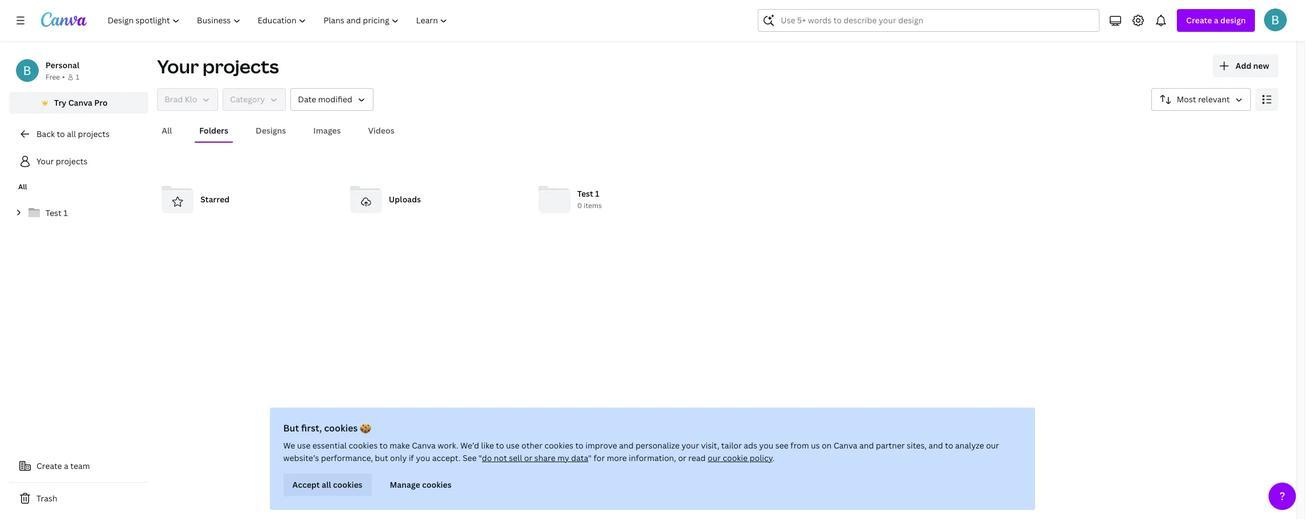 Task type: describe. For each thing, give the bounding box(es) containing it.
manage cookies
[[390, 480, 452, 491]]

not
[[494, 453, 507, 464]]

back to all projects
[[36, 129, 110, 140]]

Owner button
[[157, 88, 218, 111]]

free •
[[46, 72, 65, 82]]

uploads
[[389, 194, 421, 205]]

to left analyze
[[945, 441, 954, 452]]

add new button
[[1213, 55, 1278, 77]]

klo
[[185, 94, 197, 105]]

add
[[1236, 60, 1252, 71]]

1 and from the left
[[619, 441, 634, 452]]

0 vertical spatial all
[[67, 129, 76, 140]]

🍪
[[360, 423, 372, 435]]

uploads link
[[346, 179, 525, 220]]

analyze
[[956, 441, 984, 452]]

1 horizontal spatial your
[[157, 54, 199, 79]]

create a team
[[36, 461, 90, 472]]

on
[[822, 441, 832, 452]]

2 or from the left
[[678, 453, 687, 464]]

accept all cookies button
[[284, 474, 372, 497]]

new
[[1253, 60, 1269, 71]]

0 vertical spatial your projects
[[157, 54, 279, 79]]

brad klo
[[165, 94, 197, 105]]

policy
[[750, 453, 773, 464]]

" inside we use essential cookies to make canva work. we'd like to use other cookies to improve and personalize your visit, tailor ads you see from us on canva and partner sites, and to analyze our website's performance, but only if you accept. see "
[[479, 453, 482, 464]]

more
[[607, 453, 627, 464]]

1 use from the left
[[297, 441, 311, 452]]

pro
[[94, 97, 108, 108]]

do not sell or share my data " for more information, or read our cookie policy .
[[482, 453, 775, 464]]

but
[[284, 423, 299, 435]]

images button
[[309, 120, 345, 142]]

category
[[230, 94, 265, 105]]

accept
[[293, 480, 320, 491]]

1 or from the left
[[524, 453, 533, 464]]

0 vertical spatial projects
[[203, 54, 279, 79]]

.
[[773, 453, 775, 464]]

first,
[[302, 423, 322, 435]]

we use essential cookies to make canva work. we'd like to use other cookies to improve and personalize your visit, tailor ads you see from us on canva and partner sites, and to analyze our website's performance, but only if you accept. see "
[[284, 441, 1000, 464]]

sell
[[509, 453, 523, 464]]

folders button
[[195, 120, 233, 142]]

share
[[535, 453, 556, 464]]

date modified
[[298, 94, 352, 105]]

accept all cookies
[[293, 480, 363, 491]]

Search search field
[[781, 10, 1077, 31]]

your
[[682, 441, 699, 452]]

visit,
[[701, 441, 720, 452]]

essential
[[313, 441, 347, 452]]

cookies inside button
[[333, 480, 363, 491]]

trash link
[[9, 488, 148, 511]]

0 horizontal spatial you
[[416, 453, 431, 464]]

our inside we use essential cookies to make canva work. we'd like to use other cookies to improve and personalize your visit, tailor ads you see from us on canva and partner sites, and to analyze our website's performance, but only if you accept. see "
[[986, 441, 1000, 452]]

team
[[70, 461, 90, 472]]

accept.
[[432, 453, 461, 464]]

3 and from the left
[[929, 441, 944, 452]]

0 horizontal spatial our
[[708, 453, 721, 464]]

only
[[390, 453, 407, 464]]

relevant
[[1198, 94, 1230, 105]]

data
[[572, 453, 589, 464]]

•
[[62, 72, 65, 82]]

website's
[[284, 453, 319, 464]]

your projects link
[[9, 150, 148, 173]]

trash
[[36, 494, 57, 505]]

cookie
[[723, 453, 748, 464]]

designs button
[[251, 120, 291, 142]]

brad
[[165, 94, 183, 105]]

modified
[[318, 94, 352, 105]]

personal
[[46, 60, 79, 71]]

designs
[[256, 125, 286, 136]]

our cookie policy link
[[708, 453, 773, 464]]

sites,
[[907, 441, 927, 452]]

us
[[811, 441, 820, 452]]

partner
[[876, 441, 905, 452]]

test for test 1 0 items
[[577, 189, 593, 200]]

design
[[1221, 15, 1246, 26]]

work.
[[438, 441, 459, 452]]



Task type: vqa. For each thing, say whether or not it's contained in the screenshot.
bottom Your
yes



Task type: locate. For each thing, give the bounding box(es) containing it.
1 horizontal spatial "
[[589, 453, 592, 464]]

2 and from the left
[[860, 441, 874, 452]]

a inside button
[[64, 461, 68, 472]]

your up brad klo at the top left of page
[[157, 54, 199, 79]]

1 horizontal spatial your projects
[[157, 54, 279, 79]]

0 horizontal spatial your
[[36, 156, 54, 167]]

create left team
[[36, 461, 62, 472]]

None search field
[[758, 9, 1100, 32]]

you
[[760, 441, 774, 452], [416, 453, 431, 464]]

and up 'do not sell or share my data " for more information, or read our cookie policy .'
[[619, 441, 634, 452]]

1 vertical spatial test
[[46, 208, 61, 219]]

canva right on
[[834, 441, 858, 452]]

"
[[479, 453, 482, 464], [589, 453, 592, 464]]

1 vertical spatial 1
[[595, 189, 599, 200]]

information,
[[629, 453, 677, 464]]

add new
[[1236, 60, 1269, 71]]

0 horizontal spatial 1
[[63, 208, 68, 219]]

our down visit,
[[708, 453, 721, 464]]

back to all projects link
[[9, 123, 148, 146]]

1 vertical spatial all
[[18, 182, 27, 192]]

to up data
[[576, 441, 584, 452]]

0 horizontal spatial create
[[36, 461, 62, 472]]

a left team
[[64, 461, 68, 472]]

and
[[619, 441, 634, 452], [860, 441, 874, 452], [929, 441, 944, 452]]

our right analyze
[[986, 441, 1000, 452]]

like
[[481, 441, 494, 452]]

top level navigation element
[[100, 9, 458, 32]]

test 1 0 items
[[577, 189, 602, 211]]

but first, cookies 🍪
[[284, 423, 372, 435]]

0
[[577, 201, 582, 211]]

0 vertical spatial create
[[1186, 15, 1212, 26]]

projects up category
[[203, 54, 279, 79]]

1 vertical spatial your
[[36, 156, 54, 167]]

and right sites,
[[929, 441, 944, 452]]

manage
[[390, 480, 420, 491]]

1 vertical spatial you
[[416, 453, 431, 464]]

create a team button
[[9, 456, 148, 478]]

projects down the back to all projects
[[56, 156, 87, 167]]

1 horizontal spatial or
[[678, 453, 687, 464]]

2 vertical spatial projects
[[56, 156, 87, 167]]

do not sell or share my data link
[[482, 453, 589, 464]]

0 vertical spatial you
[[760, 441, 774, 452]]

0 vertical spatial 1
[[76, 72, 79, 82]]

to right back
[[57, 129, 65, 140]]

1 for test 1
[[63, 208, 68, 219]]

test 1 link
[[9, 202, 148, 226]]

projects up the your projects link
[[78, 129, 110, 140]]

images
[[313, 125, 341, 136]]

cookies down 🍪
[[349, 441, 378, 452]]

a inside dropdown button
[[1214, 15, 1219, 26]]

create a design
[[1186, 15, 1246, 26]]

create inside dropdown button
[[1186, 15, 1212, 26]]

1 horizontal spatial and
[[860, 441, 874, 452]]

videos button
[[364, 120, 399, 142]]

canva right 'try'
[[68, 97, 92, 108]]

0 horizontal spatial your projects
[[36, 156, 87, 167]]

to
[[57, 129, 65, 140], [380, 441, 388, 452], [496, 441, 504, 452], [576, 441, 584, 452], [945, 441, 954, 452]]

cookies
[[324, 423, 358, 435], [349, 441, 378, 452], [545, 441, 574, 452], [333, 480, 363, 491], [422, 480, 452, 491]]

2 horizontal spatial 1
[[595, 189, 599, 200]]

all right back
[[67, 129, 76, 140]]

cookies down performance,
[[333, 480, 363, 491]]

1 vertical spatial all
[[322, 480, 331, 491]]

2 horizontal spatial canva
[[834, 441, 858, 452]]

performance,
[[321, 453, 373, 464]]

1 vertical spatial our
[[708, 453, 721, 464]]

create for create a team
[[36, 461, 62, 472]]

items
[[584, 201, 602, 211]]

1 horizontal spatial 1
[[76, 72, 79, 82]]

to up but
[[380, 441, 388, 452]]

test inside test 1 0 items
[[577, 189, 593, 200]]

all button
[[157, 120, 177, 142]]

1 horizontal spatial canva
[[412, 441, 436, 452]]

0 horizontal spatial all
[[67, 129, 76, 140]]

starred link
[[157, 179, 336, 220]]

cookies down accept.
[[422, 480, 452, 491]]

1 down the your projects link
[[63, 208, 68, 219]]

0 horizontal spatial use
[[297, 441, 311, 452]]

we'd
[[461, 441, 479, 452]]

test for test 1
[[46, 208, 61, 219]]

0 horizontal spatial and
[[619, 441, 634, 452]]

try canva pro
[[54, 97, 108, 108]]

from
[[791, 441, 809, 452]]

most
[[1177, 94, 1196, 105]]

see
[[463, 453, 477, 464]]

our
[[986, 441, 1000, 452], [708, 453, 721, 464]]

1 for test 1 0 items
[[595, 189, 599, 200]]

tailor
[[722, 441, 742, 452]]

Sort by button
[[1151, 88, 1251, 111]]

see
[[776, 441, 789, 452]]

date
[[298, 94, 316, 105]]

cookies up essential
[[324, 423, 358, 435]]

if
[[409, 453, 414, 464]]

Category button
[[223, 88, 286, 111]]

most relevant
[[1177, 94, 1230, 105]]

2 use from the left
[[506, 441, 520, 452]]

create inside button
[[36, 461, 62, 472]]

or left read
[[678, 453, 687, 464]]

Date modified button
[[291, 88, 373, 111]]

1 horizontal spatial all
[[322, 480, 331, 491]]

do
[[482, 453, 492, 464]]

all inside button
[[162, 125, 172, 136]]

use up website's
[[297, 441, 311, 452]]

1 horizontal spatial you
[[760, 441, 774, 452]]

canva
[[68, 97, 92, 108], [412, 441, 436, 452], [834, 441, 858, 452]]

but first, cookies 🍪 dialog
[[270, 408, 1035, 511]]

folders
[[199, 125, 228, 136]]

1 vertical spatial your projects
[[36, 156, 87, 167]]

1 horizontal spatial our
[[986, 441, 1000, 452]]

other
[[522, 441, 543, 452]]

test
[[577, 189, 593, 200], [46, 208, 61, 219]]

videos
[[368, 125, 394, 136]]

try canva pro button
[[9, 92, 148, 114]]

your projects down the back to all projects
[[36, 156, 87, 167]]

manage cookies button
[[381, 474, 461, 497]]

and left partner
[[860, 441, 874, 452]]

you right if
[[416, 453, 431, 464]]

brad klo image
[[1264, 9, 1287, 31]]

starred
[[200, 194, 230, 205]]

0 vertical spatial all
[[162, 125, 172, 136]]

ads
[[744, 441, 758, 452]]

1 horizontal spatial use
[[506, 441, 520, 452]]

but
[[375, 453, 388, 464]]

0 horizontal spatial "
[[479, 453, 482, 464]]

free
[[46, 72, 60, 82]]

1 inside test 1 0 items
[[595, 189, 599, 200]]

" right see
[[479, 453, 482, 464]]

create left "design" at the top of the page
[[1186, 15, 1212, 26]]

improve
[[586, 441, 617, 452]]

we
[[284, 441, 295, 452]]

use up sell
[[506, 441, 520, 452]]

" left the "for"
[[589, 453, 592, 464]]

a left "design" at the top of the page
[[1214, 15, 1219, 26]]

0 vertical spatial our
[[986, 441, 1000, 452]]

cookies inside button
[[422, 480, 452, 491]]

for
[[594, 453, 605, 464]]

1 horizontal spatial create
[[1186, 15, 1212, 26]]

all inside button
[[322, 480, 331, 491]]

try
[[54, 97, 66, 108]]

or
[[524, 453, 533, 464], [678, 453, 687, 464]]

2 horizontal spatial and
[[929, 441, 944, 452]]

your projects
[[157, 54, 279, 79], [36, 156, 87, 167]]

1 horizontal spatial a
[[1214, 15, 1219, 26]]

create for create a design
[[1186, 15, 1212, 26]]

a for team
[[64, 461, 68, 472]]

1 horizontal spatial test
[[577, 189, 593, 200]]

back
[[36, 129, 55, 140]]

0 vertical spatial test
[[577, 189, 593, 200]]

to right like
[[496, 441, 504, 452]]

2 vertical spatial 1
[[63, 208, 68, 219]]

your
[[157, 54, 199, 79], [36, 156, 54, 167]]

my
[[558, 453, 570, 464]]

all right accept
[[322, 480, 331, 491]]

1 vertical spatial a
[[64, 461, 68, 472]]

1 vertical spatial create
[[36, 461, 62, 472]]

read
[[689, 453, 706, 464]]

your down back
[[36, 156, 54, 167]]

1 " from the left
[[479, 453, 482, 464]]

0 vertical spatial your
[[157, 54, 199, 79]]

a for design
[[1214, 15, 1219, 26]]

1 vertical spatial projects
[[78, 129, 110, 140]]

0 horizontal spatial test
[[46, 208, 61, 219]]

0 horizontal spatial or
[[524, 453, 533, 464]]

1 up 'items'
[[595, 189, 599, 200]]

your projects up klo
[[157, 54, 279, 79]]

create
[[1186, 15, 1212, 26], [36, 461, 62, 472]]

0 horizontal spatial canva
[[68, 97, 92, 108]]

2 " from the left
[[589, 453, 592, 464]]

make
[[390, 441, 410, 452]]

0 horizontal spatial all
[[18, 182, 27, 192]]

1 right •
[[76, 72, 79, 82]]

0 vertical spatial a
[[1214, 15, 1219, 26]]

canva up if
[[412, 441, 436, 452]]

canva inside try canva pro button
[[68, 97, 92, 108]]

you up policy
[[760, 441, 774, 452]]

or right sell
[[524, 453, 533, 464]]

0 horizontal spatial a
[[64, 461, 68, 472]]

1 horizontal spatial all
[[162, 125, 172, 136]]

personalize
[[636, 441, 680, 452]]

cookies up my
[[545, 441, 574, 452]]

test 1
[[46, 208, 68, 219]]



